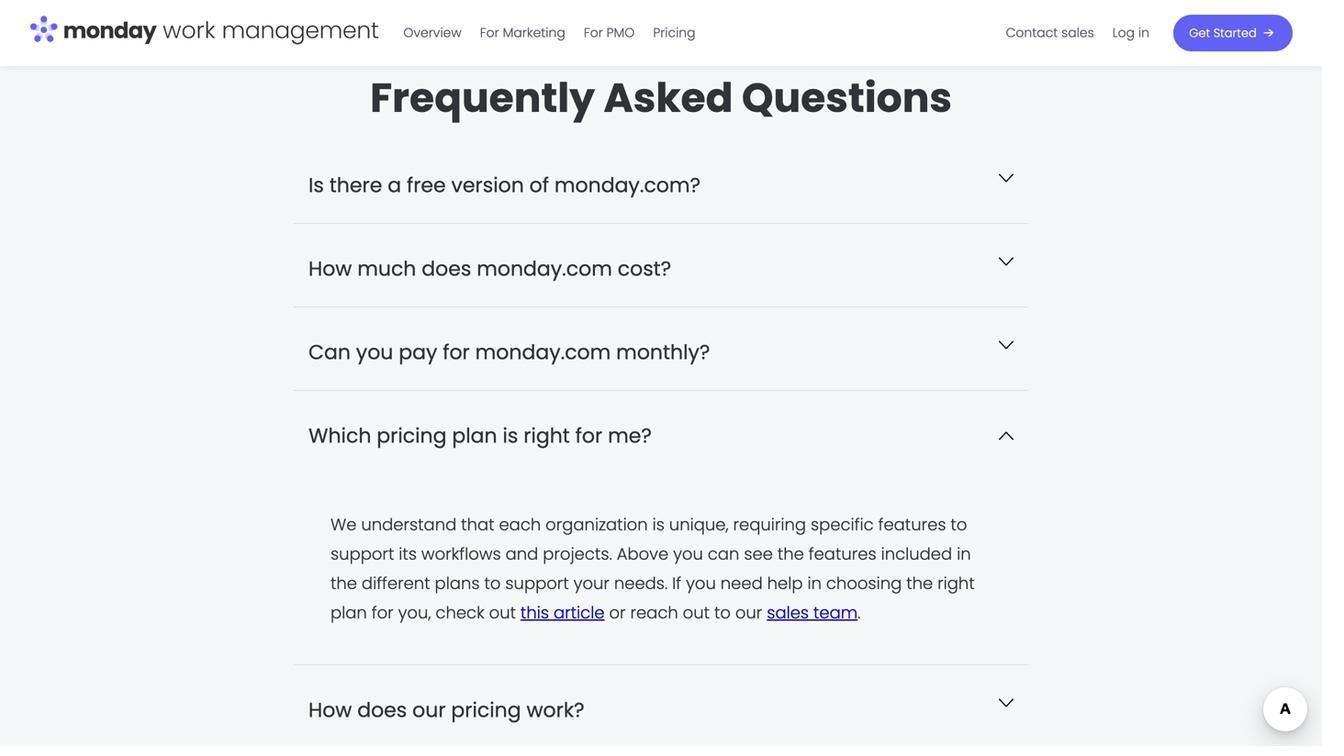 Task type: vqa. For each thing, say whether or not it's contained in the screenshot.
13th 'option' from the bottom of the page
no



Task type: describe. For each thing, give the bounding box(es) containing it.
0 horizontal spatial in
[[807, 572, 822, 595]]

main element
[[394, 0, 1293, 66]]

how does our pricing work? button
[[294, 666, 1028, 746]]

a
[[388, 171, 401, 199]]

asked
[[604, 70, 733, 126]]

list containing contact sales
[[997, 0, 1159, 66]]

get started
[[1189, 25, 1257, 41]]

1 horizontal spatial pricing
[[451, 696, 521, 724]]

this article or reach out to our sales team .
[[521, 601, 861, 625]]

much
[[357, 255, 416, 283]]

1 vertical spatial features
[[809, 542, 877, 566]]

free
[[407, 171, 446, 199]]

this
[[521, 601, 549, 625]]

sales inside which pricing plan is right for me? region
[[767, 601, 809, 625]]

1 horizontal spatial in
[[957, 542, 971, 566]]

work?
[[527, 696, 585, 724]]

understand
[[361, 513, 457, 537]]

pay
[[399, 338, 437, 366]]

our inside which pricing plan is right for me? region
[[735, 601, 762, 625]]

pricing
[[653, 24, 696, 42]]

contact sales link
[[997, 18, 1103, 48]]

log in link
[[1103, 18, 1159, 48]]

1 vertical spatial you
[[673, 542, 703, 566]]

of
[[529, 171, 549, 199]]

marketing
[[503, 24, 565, 42]]

pmo
[[607, 24, 635, 42]]

this article link
[[521, 601, 605, 625]]

is inside we understand that each organization is unique, requiring specific features to support its workflows and projects. above you can see the features included in the different plans to support your needs. if you need help in choosing the right plan for you, check out
[[652, 513, 665, 537]]

is there a free version of monday.com?
[[309, 171, 701, 199]]

overview link
[[394, 18, 471, 48]]

does inside how does our pricing work? dropdown button
[[357, 696, 407, 724]]

for for for pmo
[[584, 24, 603, 42]]

article
[[554, 601, 605, 625]]

help
[[767, 572, 803, 595]]

and
[[506, 542, 538, 566]]

1 horizontal spatial the
[[778, 542, 804, 566]]

we
[[331, 513, 357, 537]]

or
[[609, 601, 626, 625]]

which
[[309, 422, 371, 450]]

in inside list
[[1138, 24, 1150, 42]]

need
[[721, 572, 763, 595]]

pricing link
[[644, 18, 705, 48]]

how does our pricing work?
[[309, 696, 585, 724]]

how for how much does monday.com cost?
[[309, 255, 352, 283]]

for marketing
[[480, 24, 565, 42]]

1 horizontal spatial support
[[505, 572, 569, 595]]

for for for marketing
[[480, 24, 499, 42]]

2 out from the left
[[683, 601, 710, 625]]

frequently asked questions
[[370, 70, 952, 126]]

choosing
[[826, 572, 902, 595]]

0 vertical spatial pricing
[[377, 422, 447, 450]]

overview
[[403, 24, 462, 42]]

different
[[362, 572, 430, 595]]

which pricing plan is right for me? button
[[294, 391, 1028, 474]]

frequently
[[370, 70, 595, 126]]

plan inside we understand that each organization is unique, requiring specific features to support its workflows and projects. above you can see the features included in the different plans to support your needs. if you need help in choosing the right plan for you, check out
[[331, 601, 367, 625]]

monday.com work management image
[[29, 12, 380, 51]]

1 vertical spatial monday.com
[[475, 338, 611, 366]]

0 horizontal spatial the
[[331, 572, 357, 595]]

you,
[[398, 601, 431, 625]]

how much does monday.com cost?
[[309, 255, 671, 283]]

started
[[1214, 25, 1257, 41]]

0 vertical spatial monday.com
[[477, 255, 612, 283]]

me?
[[608, 422, 652, 450]]

2 horizontal spatial for
[[575, 422, 603, 450]]



Task type: locate. For each thing, give the bounding box(es) containing it.
out
[[489, 601, 516, 625], [683, 601, 710, 625]]

0 vertical spatial our
[[735, 601, 762, 625]]

is
[[309, 171, 324, 199]]

1 horizontal spatial plan
[[452, 422, 497, 450]]

right left the me?
[[524, 422, 570, 450]]

out inside we understand that each organization is unique, requiring specific features to support its workflows and projects. above you can see the features included in the different plans to support your needs. if you need help in choosing the right plan for you, check out
[[489, 601, 516, 625]]

1 vertical spatial our
[[412, 696, 446, 724]]

unique,
[[669, 513, 729, 537]]

1 vertical spatial to
[[484, 572, 501, 595]]

can you pay for monday.com monthly? button
[[294, 307, 1028, 390]]

1 vertical spatial right
[[938, 572, 975, 595]]

out left this
[[489, 601, 516, 625]]

0 horizontal spatial right
[[524, 422, 570, 450]]

is inside dropdown button
[[503, 422, 518, 450]]

included
[[881, 542, 952, 566]]

0 vertical spatial for
[[443, 338, 470, 366]]

support
[[331, 542, 394, 566], [505, 572, 569, 595]]

for left the me?
[[575, 422, 603, 450]]

1 horizontal spatial for
[[584, 24, 603, 42]]

0 vertical spatial sales
[[1061, 24, 1094, 42]]

is
[[503, 422, 518, 450], [652, 513, 665, 537]]

you left pay
[[356, 338, 393, 366]]

we understand that each organization is unique, requiring specific features to support its workflows and projects. above you can see the features included in the different plans to support your needs. if you need help in choosing the right plan for you, check out
[[331, 513, 975, 625]]

does inside the how much does monday.com cost? dropdown button
[[422, 255, 471, 283]]

0 horizontal spatial support
[[331, 542, 394, 566]]

0 vertical spatial how
[[309, 255, 352, 283]]

monthly?
[[616, 338, 710, 366]]

list
[[997, 0, 1159, 66]]

sales inside contact sales link
[[1061, 24, 1094, 42]]

the
[[778, 542, 804, 566], [331, 572, 357, 595], [906, 572, 933, 595]]

the left different
[[331, 572, 357, 595]]

features up included
[[878, 513, 946, 537]]

projects.
[[543, 542, 612, 566]]

for
[[480, 24, 499, 42], [584, 24, 603, 42]]

plans
[[435, 572, 480, 595]]

organization
[[546, 513, 648, 537]]

1 vertical spatial pricing
[[451, 696, 521, 724]]

2 vertical spatial you
[[686, 572, 716, 595]]

1 vertical spatial for
[[575, 422, 603, 450]]

questions
[[742, 70, 952, 126]]

is up above
[[652, 513, 665, 537]]

how for how does our pricing work?
[[309, 696, 352, 724]]

the down included
[[906, 572, 933, 595]]

0 horizontal spatial is
[[503, 422, 518, 450]]

0 vertical spatial plan
[[452, 422, 497, 450]]

our inside how does our pricing work? dropdown button
[[412, 696, 446, 724]]

monday.com?
[[554, 171, 701, 199]]

for left you,
[[372, 601, 394, 625]]

sales team link
[[767, 601, 858, 625]]

specific
[[811, 513, 874, 537]]

to right the plans
[[484, 572, 501, 595]]

1 horizontal spatial is
[[652, 513, 665, 537]]

to
[[951, 513, 967, 537], [484, 572, 501, 595], [714, 601, 731, 625]]

0 horizontal spatial to
[[484, 572, 501, 595]]

that
[[461, 513, 494, 537]]

get
[[1189, 25, 1210, 41]]

1 horizontal spatial sales
[[1061, 24, 1094, 42]]

1 horizontal spatial does
[[422, 255, 471, 283]]

right
[[524, 422, 570, 450], [938, 572, 975, 595]]

check
[[436, 601, 485, 625]]

features
[[878, 513, 946, 537], [809, 542, 877, 566]]

contact sales
[[1006, 24, 1094, 42]]

1 vertical spatial plan
[[331, 601, 367, 625]]

0 vertical spatial features
[[878, 513, 946, 537]]

0 horizontal spatial out
[[489, 601, 516, 625]]

can
[[309, 338, 351, 366]]

for inside we understand that each organization is unique, requiring specific features to support its workflows and projects. above you can see the features included in the different plans to support your needs. if you need help in choosing the right plan for you, check out
[[372, 601, 394, 625]]

plan up that
[[452, 422, 497, 450]]

1 horizontal spatial to
[[714, 601, 731, 625]]

1 vertical spatial does
[[357, 696, 407, 724]]

log in
[[1113, 24, 1150, 42]]

for right pay
[[443, 338, 470, 366]]

0 horizontal spatial for
[[480, 24, 499, 42]]

team
[[814, 601, 858, 625]]

0 horizontal spatial for
[[372, 601, 394, 625]]

0 horizontal spatial our
[[412, 696, 446, 724]]

get started button
[[1173, 15, 1293, 51]]

your
[[574, 572, 610, 595]]

can you pay for monday.com monthly?
[[309, 338, 710, 366]]

0 horizontal spatial does
[[357, 696, 407, 724]]

to up included
[[951, 513, 967, 537]]

in up sales team link
[[807, 572, 822, 595]]

2 for from the left
[[584, 24, 603, 42]]

0 vertical spatial is
[[503, 422, 518, 450]]

1 horizontal spatial right
[[938, 572, 975, 595]]

plan down different
[[331, 601, 367, 625]]

how much does monday.com cost? button
[[294, 224, 1028, 307]]

0 horizontal spatial pricing
[[377, 422, 447, 450]]

1 out from the left
[[489, 601, 516, 625]]

cost?
[[618, 255, 671, 283]]

plan inside dropdown button
[[452, 422, 497, 450]]

0 vertical spatial does
[[422, 255, 471, 283]]

support up this
[[505, 572, 569, 595]]

log
[[1113, 24, 1135, 42]]

1 horizontal spatial features
[[878, 513, 946, 537]]

features down specific
[[809, 542, 877, 566]]

which pricing plan is right for me?
[[309, 422, 652, 450]]

plan
[[452, 422, 497, 450], [331, 601, 367, 625]]

2 vertical spatial to
[[714, 601, 731, 625]]

can
[[708, 542, 739, 566]]

for pmo
[[584, 24, 635, 42]]

0 horizontal spatial sales
[[767, 601, 809, 625]]

1 vertical spatial in
[[957, 542, 971, 566]]

in right included
[[957, 542, 971, 566]]

right inside dropdown button
[[524, 422, 570, 450]]

2 vertical spatial in
[[807, 572, 822, 595]]

is there a free version of monday.com? button
[[294, 140, 1028, 223]]

you inside can you pay for monday.com monthly? dropdown button
[[356, 338, 393, 366]]

0 vertical spatial you
[[356, 338, 393, 366]]

see
[[744, 542, 773, 566]]

0 horizontal spatial features
[[809, 542, 877, 566]]

pricing right 'which'
[[377, 422, 447, 450]]

1 horizontal spatial our
[[735, 601, 762, 625]]

0 vertical spatial in
[[1138, 24, 1150, 42]]

requiring
[[733, 513, 806, 537]]

1 vertical spatial sales
[[767, 601, 809, 625]]

our
[[735, 601, 762, 625], [412, 696, 446, 724]]

.
[[858, 601, 861, 625]]

0 vertical spatial to
[[951, 513, 967, 537]]

1 vertical spatial is
[[652, 513, 665, 537]]

in
[[1138, 24, 1150, 42], [957, 542, 971, 566], [807, 572, 822, 595]]

sales right contact
[[1061, 24, 1094, 42]]

pricing left "work?" on the left bottom
[[451, 696, 521, 724]]

its
[[399, 542, 417, 566]]

monday.com
[[477, 255, 612, 283], [475, 338, 611, 366]]

1 vertical spatial support
[[505, 572, 569, 595]]

reach
[[630, 601, 678, 625]]

pricing
[[377, 422, 447, 450], [451, 696, 521, 724]]

1 how from the top
[[309, 255, 352, 283]]

1 horizontal spatial for
[[443, 338, 470, 366]]

version
[[451, 171, 524, 199]]

for pmo link
[[575, 18, 644, 48]]

workflows
[[421, 542, 501, 566]]

to down 'need'
[[714, 601, 731, 625]]

is down can you pay for monday.com monthly?
[[503, 422, 518, 450]]

contact
[[1006, 24, 1058, 42]]

1 for from the left
[[480, 24, 499, 42]]

sales down help
[[767, 601, 809, 625]]

which pricing plan is right for me? region
[[331, 510, 992, 628]]

if
[[672, 572, 681, 595]]

1 vertical spatial how
[[309, 696, 352, 724]]

right down included
[[938, 572, 975, 595]]

you
[[356, 338, 393, 366], [673, 542, 703, 566], [686, 572, 716, 595]]

the up help
[[778, 542, 804, 566]]

out right the reach on the bottom
[[683, 601, 710, 625]]

2 horizontal spatial to
[[951, 513, 967, 537]]

for
[[443, 338, 470, 366], [575, 422, 603, 450], [372, 601, 394, 625]]

0 vertical spatial right
[[524, 422, 570, 450]]

1 horizontal spatial out
[[683, 601, 710, 625]]

how
[[309, 255, 352, 283], [309, 696, 352, 724]]

does
[[422, 255, 471, 283], [357, 696, 407, 724]]

you down unique,
[[673, 542, 703, 566]]

sales
[[1061, 24, 1094, 42], [767, 601, 809, 625]]

needs.
[[614, 572, 668, 595]]

0 horizontal spatial plan
[[331, 601, 367, 625]]

each
[[499, 513, 541, 537]]

there
[[329, 171, 382, 199]]

2 how from the top
[[309, 696, 352, 724]]

for left 'pmo'
[[584, 24, 603, 42]]

2 horizontal spatial the
[[906, 572, 933, 595]]

above
[[617, 542, 669, 566]]

2 horizontal spatial in
[[1138, 24, 1150, 42]]

for left "marketing"
[[480, 24, 499, 42]]

right inside we understand that each organization is unique, requiring specific features to support its workflows and projects. above you can see the features included in the different plans to support your needs. if you need help in choosing the right plan for you, check out
[[938, 572, 975, 595]]

for marketing link
[[471, 18, 575, 48]]

2 vertical spatial for
[[372, 601, 394, 625]]

0 vertical spatial support
[[331, 542, 394, 566]]

in right log
[[1138, 24, 1150, 42]]

support down we
[[331, 542, 394, 566]]

you right if
[[686, 572, 716, 595]]



